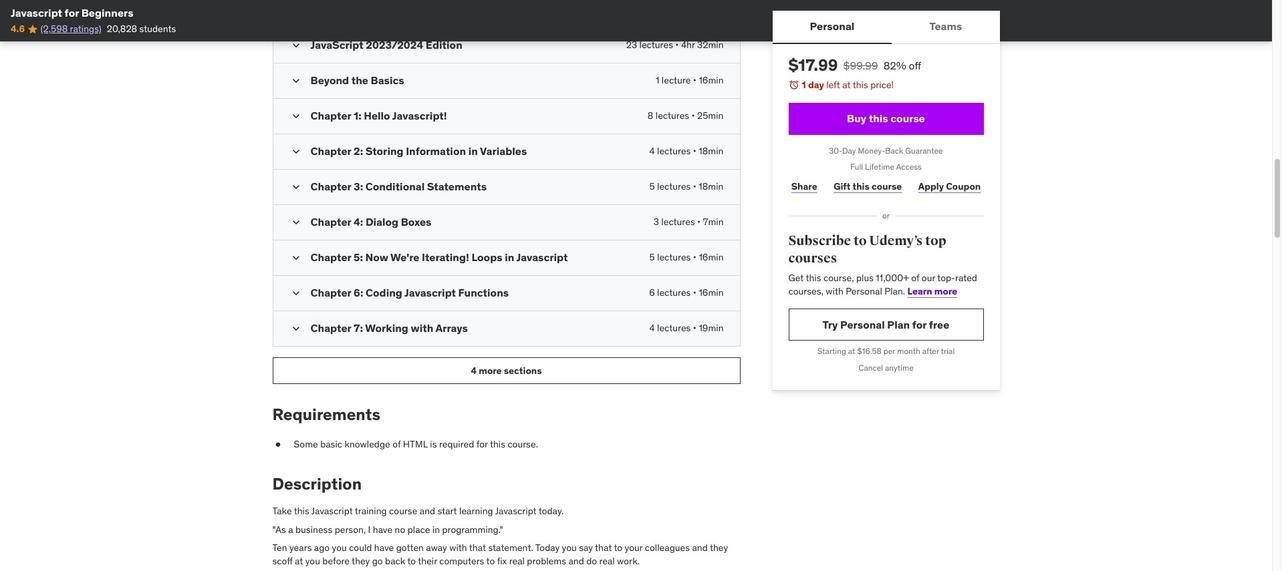 Task type: describe. For each thing, give the bounding box(es) containing it.
some basic knowledge of html is required for this course.
[[294, 439, 538, 451]]

variables
[[480, 144, 527, 158]]

plus
[[857, 272, 874, 284]]

4.6
[[11, 23, 25, 35]]

try
[[823, 318, 838, 332]]

1 that from the left
[[469, 543, 486, 555]]

small image for chapter 4: dialog boxes
[[289, 216, 303, 229]]

say
[[579, 543, 593, 555]]

4 for chapter 2: storing information in variables
[[650, 145, 655, 157]]

11,000+
[[876, 272, 910, 284]]

requirements
[[273, 405, 381, 425]]

chapter for chapter 3: conditional statements
[[311, 180, 351, 193]]

or
[[883, 211, 890, 221]]

try personal plan for free
[[823, 318, 950, 332]]

statement.
[[488, 543, 534, 555]]

lectures for chapter 4: dialog boxes
[[662, 216, 695, 228]]

25min
[[698, 110, 724, 122]]

this for get this course, plus 11,000+ of our top-rated courses, with personal plan.
[[806, 272, 822, 284]]

lectures for chapter 2: storing information in variables
[[657, 145, 691, 157]]

problems
[[527, 556, 567, 568]]

subscribe
[[789, 233, 852, 249]]

(2,598
[[41, 23, 68, 35]]

javascript
[[311, 38, 364, 52]]

scoff
[[273, 556, 293, 568]]

day
[[809, 79, 825, 91]]

starting at $16.58 per month after trial cancel anytime
[[818, 347, 955, 373]]

chapter for chapter 4: dialog boxes
[[311, 215, 351, 229]]

1:
[[354, 109, 362, 122]]

to inside subscribe to udemy's top courses
[[854, 233, 867, 249]]

0 vertical spatial have
[[373, 524, 393, 536]]

• for chapter 2: storing information in variables
[[693, 145, 697, 157]]

get
[[789, 272, 804, 284]]

do
[[587, 556, 597, 568]]

1 for 1 lecture • 16min
[[656, 74, 660, 86]]

tab list containing personal
[[773, 11, 1000, 44]]

at inside take this javascript training course and start learning javascript today. "as a business person, i have no place in programming." ten years ago you could have gotten away with that statement. today you say that to your colleagues and they scoff at you before they go back to their computers to fix real problems and do real work.
[[295, 556, 303, 568]]

2 horizontal spatial you
[[562, 543, 577, 555]]

32min
[[698, 39, 724, 51]]

loops
[[472, 251, 503, 264]]

more for 4
[[479, 365, 502, 377]]

1 vertical spatial have
[[374, 543, 394, 555]]

ago
[[314, 543, 330, 555]]

buy this course button
[[789, 103, 984, 135]]

in inside take this javascript training course and start learning javascript today. "as a business person, i have no place in programming." ten years ago you could have gotten away with that statement. today you say that to your colleagues and they scoff at you before they go back to their computers to fix real problems and do real work.
[[433, 524, 440, 536]]

boxes
[[401, 215, 432, 229]]

subscribe to udemy's top courses
[[789, 233, 947, 267]]

chapter for chapter 6: coding javascript functions
[[311, 286, 351, 300]]

1 for 1 day left at this price!
[[802, 79, 806, 91]]

• for chapter 3: conditional statements
[[693, 181, 697, 193]]

course for buy this course
[[891, 112, 926, 125]]

personal inside personal button
[[810, 20, 855, 33]]

course,
[[824, 272, 854, 284]]

share
[[792, 180, 818, 192]]

• for beyond the basics
[[693, 74, 697, 86]]

udemy's
[[870, 233, 923, 249]]

small image for chapter 7: working with arrays
[[289, 322, 303, 336]]

chapter for chapter 2: storing information in variables
[[311, 144, 351, 158]]

more for learn
[[935, 285, 958, 298]]

"as
[[273, 524, 286, 536]]

apply coupon
[[919, 180, 981, 192]]

javascript down chapter 5: now we're iterating!  loops in javascript
[[405, 286, 456, 300]]

20,828
[[107, 23, 137, 35]]

course inside take this javascript training course and start learning javascript today. "as a business person, i have no place in programming." ten years ago you could have gotten away with that statement. today you say that to your colleagues and they scoff at you before they go back to their computers to fix real problems and do real work.
[[389, 506, 418, 518]]

price!
[[871, 79, 894, 91]]

take this javascript training course and start learning javascript today. "as a business person, i have no place in programming." ten years ago you could have gotten away with that statement. today you say that to your colleagues and they scoff at you before they go back to their computers to fix real problems and do real work.
[[273, 506, 728, 568]]

working
[[365, 322, 409, 335]]

gotten
[[396, 543, 424, 555]]

1 day left at this price!
[[802, 79, 894, 91]]

30-
[[830, 146, 843, 156]]

chapter for chapter 1:  hello javascript!
[[311, 109, 351, 122]]

javascript up (2,598
[[11, 6, 62, 19]]

basics
[[371, 74, 404, 87]]

arrays
[[436, 322, 468, 335]]

years
[[290, 543, 312, 555]]

4 lectures • 18min
[[650, 145, 724, 157]]

now
[[366, 251, 388, 264]]

starting
[[818, 347, 847, 357]]

buy this course
[[847, 112, 926, 125]]

to left fix
[[487, 556, 495, 568]]

coding
[[366, 286, 403, 300]]

place
[[408, 524, 430, 536]]

some
[[294, 439, 318, 451]]

5:
[[354, 251, 363, 264]]

javascript for beginners
[[11, 6, 134, 19]]

3 lectures • 7min
[[654, 216, 724, 228]]

xsmall image
[[273, 439, 283, 452]]

this for take this javascript training course and start learning javascript today. "as a business person, i have no place in programming." ten years ago you could have gotten away with that statement. today you say that to your colleagues and they scoff at you before they go back to their computers to fix real problems and do real work.
[[294, 506, 310, 518]]

conditional
[[366, 180, 425, 193]]

top-
[[938, 272, 956, 284]]

small image for chapter 6: coding javascript functions
[[289, 287, 303, 300]]

6 lectures • 16min
[[650, 287, 724, 299]]

ratings)
[[70, 23, 101, 35]]

javascript 2023/2024 edition
[[311, 38, 463, 52]]

javascript up "business"
[[311, 506, 353, 518]]

2 horizontal spatial in
[[505, 251, 515, 264]]

fix
[[497, 556, 507, 568]]

2 vertical spatial and
[[569, 556, 584, 568]]

20,828 students
[[107, 23, 176, 35]]

19min
[[699, 322, 724, 334]]

4hr
[[681, 39, 695, 51]]

back
[[886, 146, 904, 156]]

chapter 7: working with arrays
[[311, 322, 468, 335]]

2 that from the left
[[595, 543, 612, 555]]

lectures for chapter 1:  hello javascript!
[[656, 110, 690, 122]]

4 for chapter 7: working with arrays
[[650, 322, 655, 334]]

personal button
[[773, 11, 892, 43]]

18min for chapter 3: conditional statements
[[699, 181, 724, 193]]

apply coupon button
[[916, 173, 984, 200]]

personal inside try personal plan for free link
[[841, 318, 885, 332]]

information
[[406, 144, 466, 158]]

off
[[909, 59, 922, 72]]

5 for chapter 3: conditional statements
[[650, 181, 655, 193]]

ten
[[273, 543, 287, 555]]

to down gotten on the left bottom
[[408, 556, 416, 568]]

4:
[[354, 215, 363, 229]]

buy
[[847, 112, 867, 125]]

with inside take this javascript training course and start learning javascript today. "as a business person, i have no place in programming." ten years ago you could have gotten away with that statement. today you say that to your colleagues and they scoff at you before they go back to their computers to fix real problems and do real work.
[[450, 543, 467, 555]]

html
[[403, 439, 428, 451]]

teams button
[[892, 11, 1000, 43]]

back
[[385, 556, 405, 568]]

no
[[395, 524, 406, 536]]

guarantee
[[906, 146, 944, 156]]

sections
[[504, 365, 542, 377]]

2 real from the left
[[600, 556, 615, 568]]

could
[[349, 543, 372, 555]]

small image for chapter 2: storing information in variables
[[289, 145, 303, 159]]



Task type: vqa. For each thing, say whether or not it's contained in the screenshot.
freertos
no



Task type: locate. For each thing, give the bounding box(es) containing it.
small image for javascript 2023/2024 edition
[[289, 39, 303, 52]]

small image for chapter 3: conditional statements
[[289, 181, 303, 194]]

• for chapter 4: dialog boxes
[[698, 216, 701, 228]]

• up the 3 lectures • 7min
[[693, 181, 697, 193]]

• up 5 lectures • 18min
[[693, 145, 697, 157]]

real down statement.
[[509, 556, 525, 568]]

with up computers
[[450, 543, 467, 555]]

alarm image
[[789, 80, 800, 90]]

2 vertical spatial 4
[[471, 365, 477, 377]]

chapter left 5:
[[311, 251, 351, 264]]

4 small image from the top
[[289, 216, 303, 229]]

lectures for javascript 2023/2024 edition
[[640, 39, 673, 51]]

lectures
[[640, 39, 673, 51], [656, 110, 690, 122], [657, 145, 691, 157], [657, 181, 691, 193], [662, 216, 695, 228], [657, 251, 691, 264], [657, 287, 691, 299], [657, 322, 691, 334]]

2 horizontal spatial and
[[693, 543, 708, 555]]

0 vertical spatial and
[[420, 506, 435, 518]]

small image left beyond
[[289, 74, 303, 88]]

personal down "plus"
[[846, 285, 883, 298]]

and left start
[[420, 506, 435, 518]]

small image left 1:
[[289, 110, 303, 123]]

2 vertical spatial at
[[295, 556, 303, 568]]

0 horizontal spatial more
[[479, 365, 502, 377]]

get this course, plus 11,000+ of our top-rated courses, with personal plan.
[[789, 272, 978, 298]]

23 lectures • 4hr 32min
[[627, 39, 724, 51]]

share button
[[789, 173, 821, 200]]

1 horizontal spatial you
[[332, 543, 347, 555]]

chapter 2: storing information in variables
[[311, 144, 527, 158]]

4 inside 4 more sections button
[[471, 365, 477, 377]]

• down 5 lectures • 16min
[[693, 287, 697, 299]]

1 vertical spatial 18min
[[699, 181, 724, 193]]

is
[[430, 439, 437, 451]]

4 left sections at bottom
[[471, 365, 477, 377]]

personal up $17.99
[[810, 20, 855, 33]]

0 vertical spatial 4
[[650, 145, 655, 157]]

small image left javascript
[[289, 39, 303, 52]]

more left sections at bottom
[[479, 365, 502, 377]]

1 vertical spatial 4
[[650, 322, 655, 334]]

2 vertical spatial for
[[477, 439, 488, 451]]

2 small image from the top
[[289, 74, 303, 88]]

5 small image from the top
[[289, 287, 303, 300]]

with
[[826, 285, 844, 298], [411, 322, 434, 335], [450, 543, 467, 555]]

of inside get this course, plus 11,000+ of our top-rated courses, with personal plan.
[[912, 272, 920, 284]]

1 horizontal spatial more
[[935, 285, 958, 298]]

cancel
[[859, 363, 884, 373]]

edition
[[426, 38, 463, 52]]

this inside 'buy this course' button
[[869, 112, 889, 125]]

3 chapter from the top
[[311, 180, 351, 193]]

plan
[[888, 318, 910, 332]]

0 horizontal spatial 1
[[656, 74, 660, 86]]

course for gift this course
[[872, 180, 902, 192]]

this right 'take'
[[294, 506, 310, 518]]

1 vertical spatial and
[[693, 543, 708, 555]]

today.
[[539, 506, 564, 518]]

lectures down 8 lectures • 25min
[[657, 145, 691, 157]]

2 vertical spatial in
[[433, 524, 440, 536]]

• left 7min
[[698, 216, 701, 228]]

in right loops
[[505, 251, 515, 264]]

chapter for chapter 7: working with arrays
[[311, 322, 351, 335]]

1 horizontal spatial for
[[477, 439, 488, 451]]

• left 19min
[[693, 322, 697, 334]]

• left 4hr
[[676, 39, 679, 51]]

1 horizontal spatial 1
[[802, 79, 806, 91]]

1 vertical spatial more
[[479, 365, 502, 377]]

4 down 8 at the right top
[[650, 145, 655, 157]]

small image left 7:
[[289, 322, 303, 336]]

1 vertical spatial course
[[872, 180, 902, 192]]

small image for chapter 5: now we're iterating!  loops in javascript
[[289, 251, 303, 265]]

access
[[897, 162, 922, 172]]

lectures right 3
[[662, 216, 695, 228]]

2 vertical spatial personal
[[841, 318, 885, 332]]

• for javascript 2023/2024 edition
[[676, 39, 679, 51]]

18min
[[699, 145, 724, 157], [699, 181, 724, 193]]

javascript
[[11, 6, 62, 19], [517, 251, 568, 264], [405, 286, 456, 300], [311, 506, 353, 518], [495, 506, 537, 518]]

this
[[853, 79, 869, 91], [869, 112, 889, 125], [853, 180, 870, 192], [806, 272, 822, 284], [490, 439, 506, 451], [294, 506, 310, 518]]

1 horizontal spatial in
[[469, 144, 478, 158]]

course up back
[[891, 112, 926, 125]]

this right buy
[[869, 112, 889, 125]]

0 vertical spatial personal
[[810, 20, 855, 33]]

have up go
[[374, 543, 394, 555]]

small image
[[289, 145, 303, 159], [289, 181, 303, 194], [289, 251, 303, 265]]

2 small image from the top
[[289, 181, 303, 194]]

1 horizontal spatial with
[[450, 543, 467, 555]]

1 small image from the top
[[289, 39, 303, 52]]

1 vertical spatial in
[[505, 251, 515, 264]]

personal up "$16.58"
[[841, 318, 885, 332]]

16min right lecture
[[699, 74, 724, 86]]

0 vertical spatial of
[[912, 272, 920, 284]]

$16.58
[[858, 347, 882, 357]]

more
[[935, 285, 958, 298], [479, 365, 502, 377]]

to
[[854, 233, 867, 249], [614, 543, 623, 555], [408, 556, 416, 568], [487, 556, 495, 568]]

2 horizontal spatial for
[[913, 318, 927, 332]]

1 vertical spatial personal
[[846, 285, 883, 298]]

0 vertical spatial at
[[843, 79, 851, 91]]

0 horizontal spatial and
[[420, 506, 435, 518]]

in left variables
[[469, 144, 478, 158]]

small image for beyond the basics
[[289, 74, 303, 88]]

1 5 from the top
[[650, 181, 655, 193]]

statements
[[427, 180, 487, 193]]

of left html
[[393, 439, 401, 451]]

5 up 3
[[650, 181, 655, 193]]

lectures down 4 lectures • 18min
[[657, 181, 691, 193]]

month
[[898, 347, 921, 357]]

small image
[[289, 39, 303, 52], [289, 74, 303, 88], [289, 110, 303, 123], [289, 216, 303, 229], [289, 287, 303, 300], [289, 322, 303, 336]]

a
[[288, 524, 293, 536]]

5 up 6
[[650, 251, 655, 264]]

to left udemy's
[[854, 233, 867, 249]]

1 horizontal spatial and
[[569, 556, 584, 568]]

lectures right 8 at the right top
[[656, 110, 690, 122]]

courses
[[789, 250, 838, 267]]

5 chapter from the top
[[311, 251, 351, 264]]

take
[[273, 506, 292, 518]]

chapter 5: now we're iterating!  loops in javascript
[[311, 251, 568, 264]]

16min
[[699, 74, 724, 86], [699, 251, 724, 264], [699, 287, 724, 299]]

small image left 3:
[[289, 181, 303, 194]]

javascript right loops
[[517, 251, 568, 264]]

courses,
[[789, 285, 824, 298]]

23
[[627, 39, 638, 51]]

8 lectures • 25min
[[648, 110, 724, 122]]

group
[[273, 0, 740, 27]]

this left course.
[[490, 439, 506, 451]]

for right "required"
[[477, 439, 488, 451]]

storing
[[366, 144, 404, 158]]

1 chapter from the top
[[311, 109, 351, 122]]

1 right the alarm icon at the top right of the page
[[802, 79, 806, 91]]

0 vertical spatial 16min
[[699, 74, 724, 86]]

1 horizontal spatial of
[[912, 272, 920, 284]]

work.
[[617, 556, 640, 568]]

chapter
[[311, 109, 351, 122], [311, 144, 351, 158], [311, 180, 351, 193], [311, 215, 351, 229], [311, 251, 351, 264], [311, 286, 351, 300], [311, 322, 351, 335]]

2 vertical spatial small image
[[289, 251, 303, 265]]

3 small image from the top
[[289, 110, 303, 123]]

3 small image from the top
[[289, 251, 303, 265]]

lifetime
[[866, 162, 895, 172]]

1 horizontal spatial they
[[710, 543, 728, 555]]

for up (2,598 ratings)
[[65, 6, 79, 19]]

0 horizontal spatial for
[[65, 6, 79, 19]]

beyond
[[311, 74, 349, 87]]

that down programming."
[[469, 543, 486, 555]]

real
[[509, 556, 525, 568], [600, 556, 615, 568]]

with inside get this course, plus 11,000+ of our top-rated courses, with personal plan.
[[826, 285, 844, 298]]

plan.
[[885, 285, 906, 298]]

small image left 4: in the left top of the page
[[289, 216, 303, 229]]

beyond the basics
[[311, 74, 404, 87]]

2 5 from the top
[[650, 251, 655, 264]]

at down years on the bottom
[[295, 556, 303, 568]]

lectures up the 6 lectures • 16min
[[657, 251, 691, 264]]

1 small image from the top
[[289, 145, 303, 159]]

6 chapter from the top
[[311, 286, 351, 300]]

they down "could"
[[352, 556, 370, 568]]

course
[[891, 112, 926, 125], [872, 180, 902, 192], [389, 506, 418, 518]]

0 vertical spatial 5
[[650, 181, 655, 193]]

2 18min from the top
[[699, 181, 724, 193]]

apply
[[919, 180, 944, 192]]

$99.99
[[844, 59, 879, 72]]

real right do
[[600, 556, 615, 568]]

16min down 7min
[[699, 251, 724, 264]]

• left 25min
[[692, 110, 695, 122]]

4 chapter from the top
[[311, 215, 351, 229]]

2 horizontal spatial with
[[826, 285, 844, 298]]

18min for chapter 2: storing information in variables
[[699, 145, 724, 157]]

have
[[373, 524, 393, 536], [374, 543, 394, 555]]

this right 'gift'
[[853, 180, 870, 192]]

you down ago
[[305, 556, 320, 568]]

you left say
[[562, 543, 577, 555]]

1 vertical spatial of
[[393, 439, 401, 451]]

have right i
[[373, 524, 393, 536]]

money-
[[858, 146, 886, 156]]

for left free on the bottom right of page
[[913, 318, 927, 332]]

to left your
[[614, 543, 623, 555]]

0 horizontal spatial you
[[305, 556, 320, 568]]

teams
[[930, 20, 963, 33]]

5 for chapter 5: now we're iterating!  loops in javascript
[[650, 251, 655, 264]]

1 vertical spatial 5
[[650, 251, 655, 264]]

18min up 7min
[[699, 181, 724, 193]]

iterating!
[[422, 251, 469, 264]]

chapter for chapter 5: now we're iterating!  loops in javascript
[[311, 251, 351, 264]]

1 vertical spatial with
[[411, 322, 434, 335]]

beginners
[[81, 6, 134, 19]]

at left "$16.58"
[[849, 347, 856, 357]]

0 vertical spatial small image
[[289, 145, 303, 159]]

chapter left 3:
[[311, 180, 351, 193]]

more inside 4 more sections button
[[479, 365, 502, 377]]

knowledge
[[345, 439, 390, 451]]

chapter left 4: in the left top of the page
[[311, 215, 351, 229]]

1 horizontal spatial real
[[600, 556, 615, 568]]

this inside take this javascript training course and start learning javascript today. "as a business person, i have no place in programming." ten years ago you could have gotten away with that statement. today you say that to your colleagues and they scoff at you before they go back to their computers to fix real problems and do real work.
[[294, 506, 310, 518]]

this up courses,
[[806, 272, 822, 284]]

0 vertical spatial more
[[935, 285, 958, 298]]

they right colleagues
[[710, 543, 728, 555]]

this down $99.99
[[853, 79, 869, 91]]

1 real from the left
[[509, 556, 525, 568]]

training
[[355, 506, 387, 518]]

2 16min from the top
[[699, 251, 724, 264]]

chapter left 7:
[[311, 322, 351, 335]]

that right say
[[595, 543, 612, 555]]

tab list
[[773, 11, 1000, 44]]

7 chapter from the top
[[311, 322, 351, 335]]

2 vertical spatial 16min
[[699, 287, 724, 299]]

course inside button
[[891, 112, 926, 125]]

2:
[[354, 144, 363, 158]]

go
[[372, 556, 383, 568]]

learn
[[908, 285, 933, 298]]

1 left lecture
[[656, 74, 660, 86]]

0 vertical spatial course
[[891, 112, 926, 125]]

• for chapter 5: now we're iterating!  loops in javascript
[[693, 251, 697, 264]]

functions
[[459, 286, 509, 300]]

1 18min from the top
[[699, 145, 724, 157]]

small image for chapter 1:  hello javascript!
[[289, 110, 303, 123]]

•
[[676, 39, 679, 51], [693, 74, 697, 86], [692, 110, 695, 122], [693, 145, 697, 157], [693, 181, 697, 193], [698, 216, 701, 228], [693, 251, 697, 264], [693, 287, 697, 299], [693, 322, 697, 334]]

• down the 3 lectures • 7min
[[693, 251, 697, 264]]

18min down 25min
[[699, 145, 724, 157]]

0 vertical spatial with
[[826, 285, 844, 298]]

this for buy this course
[[869, 112, 889, 125]]

6:
[[354, 286, 363, 300]]

in right place
[[433, 524, 440, 536]]

basic
[[320, 439, 342, 451]]

trial
[[941, 347, 955, 357]]

chapter 6: coding javascript functions
[[311, 286, 509, 300]]

this inside gift this course link
[[853, 180, 870, 192]]

7min
[[703, 216, 724, 228]]

and left do
[[569, 556, 584, 568]]

chapter 1:  hello javascript!
[[311, 109, 447, 122]]

lectures for chapter 6: coding javascript functions
[[657, 287, 691, 299]]

1 vertical spatial small image
[[289, 181, 303, 194]]

• for chapter 1:  hello javascript!
[[692, 110, 695, 122]]

course up no
[[389, 506, 418, 518]]

3 16min from the top
[[699, 287, 724, 299]]

you
[[332, 543, 347, 555], [562, 543, 577, 555], [305, 556, 320, 568]]

with left arrays
[[411, 322, 434, 335]]

chapter left 6:
[[311, 286, 351, 300]]

0 vertical spatial 18min
[[699, 145, 724, 157]]

at right left
[[843, 79, 851, 91]]

lecture
[[662, 74, 691, 86]]

1 horizontal spatial that
[[595, 543, 612, 555]]

• for chapter 7: working with arrays
[[693, 322, 697, 334]]

required
[[439, 439, 474, 451]]

• right lecture
[[693, 74, 697, 86]]

1 16min from the top
[[699, 74, 724, 86]]

colleagues
[[645, 543, 690, 555]]

before
[[323, 556, 350, 568]]

at inside starting at $16.58 per month after trial cancel anytime
[[849, 347, 856, 357]]

0 horizontal spatial they
[[352, 556, 370, 568]]

learn more link
[[908, 285, 958, 298]]

small image left 6:
[[289, 287, 303, 300]]

0 vertical spatial in
[[469, 144, 478, 158]]

$17.99
[[789, 55, 838, 76]]

0 horizontal spatial in
[[433, 524, 440, 536]]

and right colleagues
[[693, 543, 708, 555]]

16min for functions
[[699, 287, 724, 299]]

30-day money-back guarantee full lifetime access
[[830, 146, 944, 172]]

6 small image from the top
[[289, 322, 303, 336]]

2 chapter from the top
[[311, 144, 351, 158]]

4 more sections button
[[273, 358, 741, 385]]

0 vertical spatial for
[[65, 6, 79, 19]]

person,
[[335, 524, 366, 536]]

lectures for chapter 7: working with arrays
[[657, 322, 691, 334]]

lectures for chapter 5: now we're iterating!  loops in javascript
[[657, 251, 691, 264]]

your
[[625, 543, 643, 555]]

4 down 6
[[650, 322, 655, 334]]

0 horizontal spatial that
[[469, 543, 486, 555]]

dialog
[[366, 215, 399, 229]]

lectures right 6
[[657, 287, 691, 299]]

small image left 2:
[[289, 145, 303, 159]]

this inside get this course, plus 11,000+ of our top-rated courses, with personal plan.
[[806, 272, 822, 284]]

0 vertical spatial they
[[710, 543, 728, 555]]

16min for iterating!
[[699, 251, 724, 264]]

course down lifetime
[[872, 180, 902, 192]]

1 vertical spatial for
[[913, 318, 927, 332]]

2 vertical spatial course
[[389, 506, 418, 518]]

1 vertical spatial at
[[849, 347, 856, 357]]

chapter left 1:
[[311, 109, 351, 122]]

more down top-
[[935, 285, 958, 298]]

you up the before
[[332, 543, 347, 555]]

javascript!
[[392, 109, 447, 122]]

chapter left 2:
[[311, 144, 351, 158]]

0 horizontal spatial of
[[393, 439, 401, 451]]

lectures left 19min
[[657, 322, 691, 334]]

with down the course,
[[826, 285, 844, 298]]

chapter 3: conditional statements
[[311, 180, 487, 193]]

lectures for chapter 3: conditional statements
[[657, 181, 691, 193]]

0 horizontal spatial real
[[509, 556, 525, 568]]

0 horizontal spatial with
[[411, 322, 434, 335]]

16min up 19min
[[699, 287, 724, 299]]

this for gift this course
[[853, 180, 870, 192]]

learn more
[[908, 285, 958, 298]]

lectures right 23 at the left top
[[640, 39, 673, 51]]

personal inside get this course, plus 11,000+ of our top-rated courses, with personal plan.
[[846, 285, 883, 298]]

1 vertical spatial 16min
[[699, 251, 724, 264]]

of left our
[[912, 272, 920, 284]]

1 vertical spatial they
[[352, 556, 370, 568]]

2 vertical spatial with
[[450, 543, 467, 555]]

full
[[851, 162, 864, 172]]

• for chapter 6: coding javascript functions
[[693, 287, 697, 299]]

day
[[843, 146, 856, 156]]

javascript left today.
[[495, 506, 537, 518]]

small image left 5:
[[289, 251, 303, 265]]



